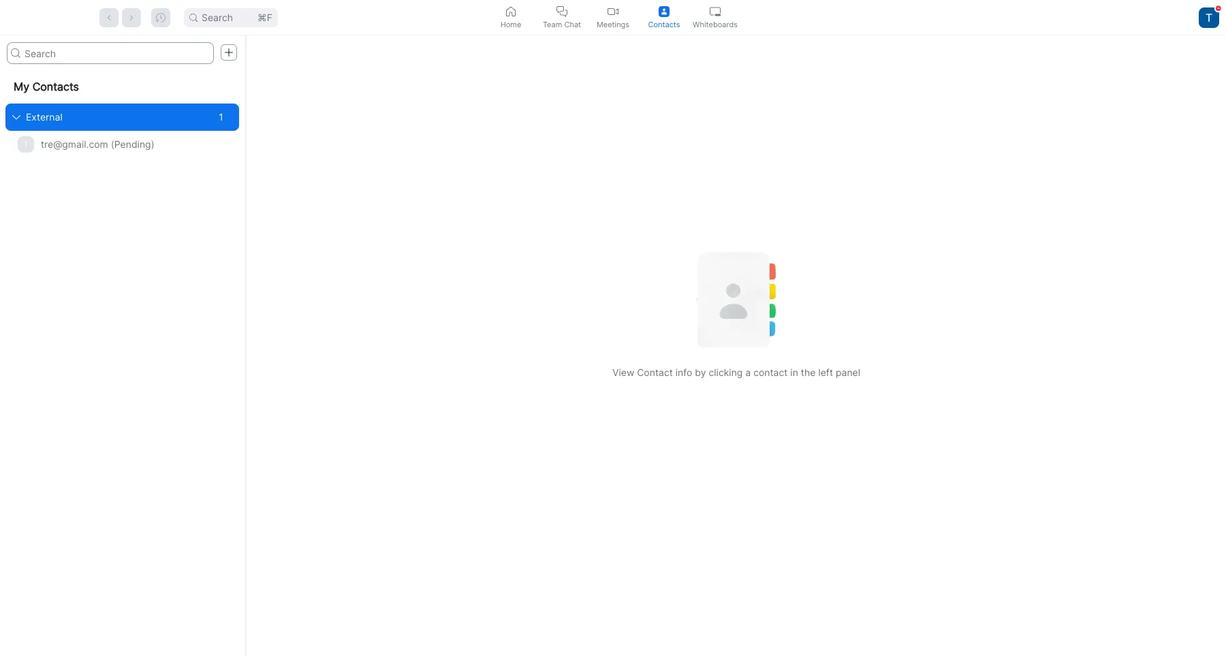 Task type: locate. For each thing, give the bounding box(es) containing it.
1 horizontal spatial contacts
[[648, 19, 680, 29]]

my
[[14, 80, 29, 93]]

tre@gmail.com
[[41, 138, 108, 150]]

0 vertical spatial contacts
[[648, 19, 680, 29]]

chat
[[564, 19, 581, 29]]

in
[[791, 366, 799, 378]]

tab list
[[486, 0, 741, 35]]

do not disturb image
[[1216, 5, 1222, 11]]

contacts inside heading
[[32, 80, 79, 93]]

contacts
[[648, 19, 680, 29], [32, 80, 79, 93]]

tre@gmail.com (pending)
[[41, 138, 155, 150]]

profile contact image
[[659, 6, 670, 17]]

home small image
[[506, 6, 517, 17], [506, 6, 517, 17]]

contacts up external at top left
[[32, 80, 79, 93]]

1 vertical spatial contacts
[[32, 80, 79, 93]]

contacts down profile contact icon
[[648, 19, 680, 29]]

0 horizontal spatial contacts
[[32, 80, 79, 93]]

team
[[543, 19, 562, 29]]

my contacts grouping, external, 1 items enclose, level 2, 1 of 1, tree item
[[5, 104, 239, 131]]

contact
[[754, 366, 788, 378]]

magnifier image
[[11, 48, 20, 58], [11, 48, 20, 58]]

whiteboard small image
[[710, 6, 721, 17]]

whiteboards
[[693, 19, 738, 29]]

magnifier image
[[189, 13, 198, 21], [189, 13, 198, 21]]

my contacts heading
[[0, 70, 245, 104]]

video on image
[[608, 6, 619, 17], [608, 6, 619, 17]]

plus small image
[[224, 48, 234, 57], [224, 48, 234, 57]]

view contact info by clicking a contact in the left panel
[[613, 366, 861, 378]]

(pending)
[[111, 138, 155, 150]]

my contacts
[[14, 80, 79, 93]]

my contacts tree
[[0, 70, 245, 158]]

by
[[695, 366, 706, 378]]

left
[[819, 366, 833, 378]]

meetings button
[[588, 0, 639, 35]]

tab list containing home
[[486, 0, 741, 35]]

t
[[23, 139, 29, 149]]

chevron down image
[[12, 113, 20, 121], [12, 113, 20, 121]]



Task type: describe. For each thing, give the bounding box(es) containing it.
team chat image
[[557, 6, 568, 17]]

whiteboard small image
[[710, 6, 721, 17]]

contact
[[637, 366, 673, 378]]

clicking
[[709, 366, 743, 378]]

home
[[501, 19, 522, 29]]

meetings
[[597, 19, 630, 29]]

info
[[676, 366, 693, 378]]

team chat
[[543, 19, 581, 29]]

avatar image
[[1199, 7, 1220, 28]]

1
[[219, 111, 223, 123]]

team chat image
[[557, 6, 568, 17]]

home button
[[486, 0, 537, 35]]

view
[[613, 366, 635, 378]]

contacts inside button
[[648, 19, 680, 29]]

the
[[801, 366, 816, 378]]

profile contact image
[[659, 6, 670, 17]]

contacts tab panel
[[0, 35, 1227, 656]]

panel
[[836, 366, 861, 378]]

team chat button
[[537, 0, 588, 35]]

a
[[746, 366, 751, 378]]

whiteboards button
[[690, 0, 741, 35]]

⌘f
[[257, 11, 273, 23]]

contacts button
[[639, 0, 690, 35]]

external
[[26, 111, 63, 123]]

search
[[202, 11, 233, 23]]

Search text field
[[7, 42, 214, 64]]

do not disturb image
[[1216, 5, 1222, 11]]



Task type: vqa. For each thing, say whether or not it's contained in the screenshot.
Online icon
no



